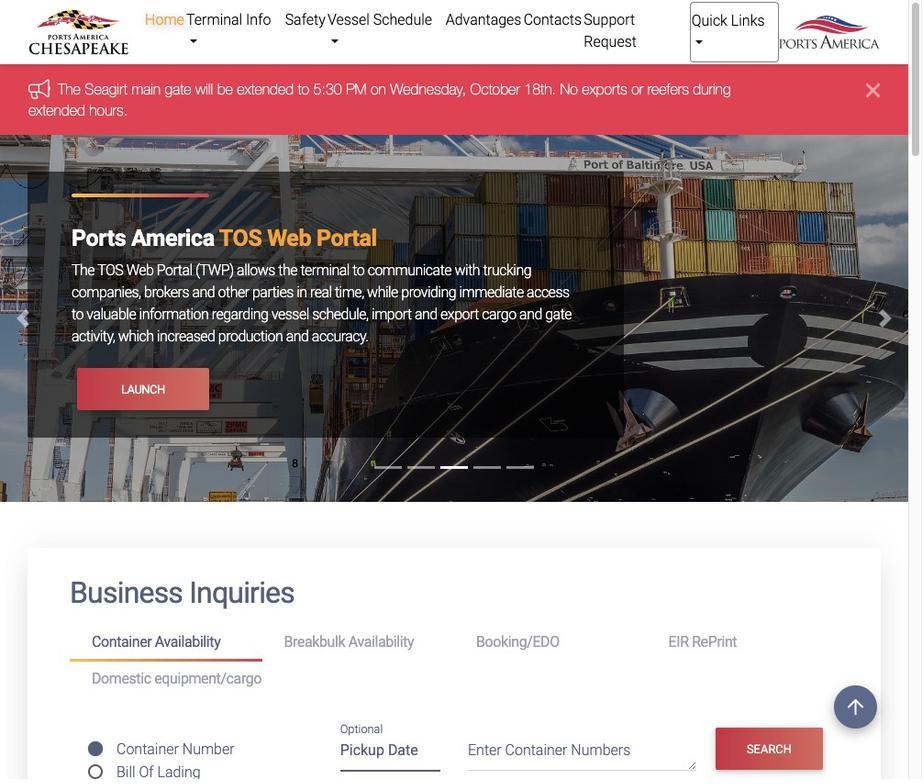 Task type: describe. For each thing, give the bounding box(es) containing it.
web inside the tos web portal (twp) allows the terminal to communicate with trucking companies,                         brokers and other parties in real time, while providing immediate access to valuable                         information regarding vessel schedule, import and export cargo and gate activity, which increased production and accuracy.
[[126, 262, 154, 279]]

and down (twp)
[[192, 284, 215, 301]]

on
[[371, 81, 386, 98]]

launch link
[[77, 368, 209, 411]]

launch
[[121, 383, 165, 396]]

hours.
[[89, 102, 128, 118]]

container number
[[117, 741, 235, 759]]

0 horizontal spatial extended
[[28, 102, 85, 118]]

(twp)
[[196, 262, 234, 279]]

communicate
[[368, 262, 452, 279]]

real
[[310, 284, 332, 301]]

exports
[[582, 81, 628, 98]]

during
[[694, 81, 731, 98]]

terminal
[[301, 262, 350, 279]]

to inside the seagirt main gate will be extended to 5:30 pm on wednesday, october 18th.  no exports or reefers during extended hours.
[[298, 81, 310, 98]]

home link
[[144, 2, 185, 39]]

allows
[[237, 262, 275, 279]]

advantages contacts support request
[[446, 11, 637, 51]]

enter container numbers
[[468, 742, 631, 759]]

quick
[[692, 12, 728, 29]]

container availability link
[[70, 626, 262, 662]]

vessel schedule link
[[327, 2, 445, 61]]

container for container number
[[117, 741, 179, 759]]

business
[[70, 576, 183, 611]]

domestic
[[92, 670, 151, 688]]

business inquiries
[[70, 576, 295, 611]]

ports
[[72, 225, 126, 252]]

quick links link
[[690, 2, 780, 62]]

breakbulk
[[284, 634, 345, 651]]

wednesday,
[[391, 81, 467, 98]]

container availability
[[92, 634, 221, 651]]

safety
[[285, 11, 326, 28]]

equipment/cargo
[[154, 670, 262, 688]]

inquiries
[[189, 576, 295, 611]]

immediate
[[460, 284, 524, 301]]

availability for breakbulk availability
[[349, 634, 414, 651]]

Optional text field
[[340, 736, 441, 772]]

optional
[[340, 722, 383, 736]]

seagirt
[[85, 81, 128, 98]]

other
[[218, 284, 249, 301]]

increased
[[157, 328, 215, 345]]

or
[[632, 81, 644, 98]]

ports america tos web portal
[[72, 225, 377, 252]]

the
[[279, 262, 298, 279]]

gate inside the seagirt main gate will be extended to 5:30 pm on wednesday, october 18th.  no exports or reefers during extended hours.
[[165, 81, 191, 98]]

america
[[131, 225, 215, 252]]

1 horizontal spatial extended
[[237, 81, 294, 98]]

with
[[455, 262, 480, 279]]

support request link
[[583, 2, 690, 61]]

Enter Container Numbers text field
[[468, 740, 697, 771]]

domestic equipment/cargo link
[[70, 662, 839, 696]]

0 horizontal spatial to
[[72, 306, 84, 323]]

and down access
[[520, 306, 543, 323]]

in
[[297, 284, 307, 301]]

bullhorn image
[[28, 79, 58, 99]]

domestic equipment/cargo
[[92, 670, 262, 688]]

vessel
[[272, 306, 309, 323]]

5:30
[[314, 81, 342, 98]]

activity,
[[72, 328, 115, 345]]

info
[[246, 11, 271, 28]]

will
[[195, 81, 213, 98]]

export
[[441, 306, 479, 323]]

the for seagirt
[[58, 81, 81, 98]]

which
[[118, 328, 154, 345]]

be
[[217, 81, 233, 98]]

request
[[584, 33, 637, 51]]

close image
[[867, 79, 881, 101]]

gate inside the tos web portal (twp) allows the terminal to communicate with trucking companies,                         brokers and other parties in real time, while providing immediate access to valuable                         information regarding vessel schedule, import and export cargo and gate activity, which increased production and accuracy.
[[546, 306, 572, 323]]



Task type: vqa. For each thing, say whether or not it's contained in the screenshot.
WEB to the bottom
yes



Task type: locate. For each thing, give the bounding box(es) containing it.
container right enter
[[506, 742, 568, 759]]

0 vertical spatial gate
[[165, 81, 191, 98]]

1 vertical spatial extended
[[28, 102, 85, 118]]

to up the time,
[[353, 262, 365, 279]]

home terminal info
[[145, 11, 271, 28]]

web up brokers
[[126, 262, 154, 279]]

valuable
[[87, 306, 136, 323]]

the seagirt main gate will be extended to 5:30 pm on wednesday, october 18th.  no exports or reefers during extended hours.
[[28, 81, 731, 118]]

trucking
[[483, 262, 532, 279]]

1 horizontal spatial tos
[[219, 225, 262, 252]]

october
[[471, 81, 521, 98]]

1 availability from the left
[[155, 634, 221, 651]]

0 horizontal spatial availability
[[155, 634, 221, 651]]

enter
[[468, 742, 502, 759]]

tos up companies,
[[97, 262, 123, 279]]

portal
[[317, 225, 377, 252], [157, 262, 192, 279]]

advantages link
[[445, 2, 523, 39]]

number
[[183, 741, 235, 759]]

1 horizontal spatial availability
[[349, 634, 414, 651]]

extended down bullhorn icon
[[28, 102, 85, 118]]

companies,
[[72, 284, 141, 301]]

the
[[58, 81, 81, 98], [72, 262, 95, 279]]

schedule
[[374, 11, 433, 28]]

breakbulk availability
[[284, 634, 414, 651]]

information
[[139, 306, 209, 323]]

advantages
[[446, 11, 522, 28]]

to up activity,
[[72, 306, 84, 323]]

main
[[132, 81, 161, 98]]

0 horizontal spatial tos
[[97, 262, 123, 279]]

while
[[367, 284, 398, 301]]

the for tos
[[72, 262, 95, 279]]

numbers
[[571, 742, 631, 759]]

pm
[[346, 81, 367, 98]]

0 horizontal spatial web
[[126, 262, 154, 279]]

availability up domestic equipment/cargo
[[155, 634, 221, 651]]

the inside the tos web portal (twp) allows the terminal to communicate with trucking companies,                         brokers and other parties in real time, while providing immediate access to valuable                         information regarding vessel schedule, import and export cargo and gate activity, which increased production and accuracy.
[[72, 262, 95, 279]]

quick links
[[692, 12, 765, 29]]

2 vertical spatial to
[[72, 306, 84, 323]]

gate left will
[[165, 81, 191, 98]]

1 horizontal spatial to
[[298, 81, 310, 98]]

booking/edo
[[477, 634, 560, 651]]

0 vertical spatial web
[[267, 225, 311, 252]]

reprint
[[693, 634, 738, 651]]

eir
[[669, 634, 689, 651]]

1 vertical spatial gate
[[546, 306, 572, 323]]

eir reprint
[[669, 634, 738, 651]]

the up companies,
[[72, 262, 95, 279]]

safety vessel schedule
[[285, 11, 433, 28]]

time,
[[335, 284, 364, 301]]

0 vertical spatial tos
[[219, 225, 262, 252]]

availability right breakbulk
[[349, 634, 414, 651]]

1 vertical spatial to
[[353, 262, 365, 279]]

accuracy.
[[312, 328, 369, 345]]

1 vertical spatial portal
[[157, 262, 192, 279]]

go to top image
[[835, 686, 878, 729]]

the tos web portal (twp) allows the terminal to communicate with trucking companies,                         brokers and other parties in real time, while providing immediate access to valuable                         information regarding vessel schedule, import and export cargo and gate activity, which increased production and accuracy.
[[72, 262, 572, 345]]

booking/edo link
[[455, 626, 647, 660]]

0 horizontal spatial portal
[[157, 262, 192, 279]]

tos up allows
[[219, 225, 262, 252]]

schedule,
[[312, 306, 369, 323]]

production
[[218, 328, 283, 345]]

web
[[267, 225, 311, 252], [126, 262, 154, 279]]

18th.
[[525, 81, 556, 98]]

contacts link
[[523, 2, 583, 39]]

tos inside the tos web portal (twp) allows the terminal to communicate with trucking companies,                         brokers and other parties in real time, while providing immediate access to valuable                         information regarding vessel schedule, import and export cargo and gate activity, which increased production and accuracy.
[[97, 262, 123, 279]]

parties
[[252, 284, 294, 301]]

1 vertical spatial web
[[126, 262, 154, 279]]

links
[[732, 12, 765, 29]]

the seagirt main gate will be extended to 5:30 pm on wednesday, october 18th.  no exports or reefers during extended hours. alert
[[0, 65, 909, 135]]

availability for container availability
[[155, 634, 221, 651]]

brokers
[[144, 284, 189, 301]]

1 horizontal spatial gate
[[546, 306, 572, 323]]

portal up brokers
[[157, 262, 192, 279]]

search button
[[716, 728, 824, 771]]

to left the 5:30
[[298, 81, 310, 98]]

0 vertical spatial the
[[58, 81, 81, 98]]

eir reprint link
[[647, 626, 839, 660]]

extended
[[237, 81, 294, 98], [28, 102, 85, 118]]

and down the vessel on the top left of page
[[286, 328, 309, 345]]

2 horizontal spatial to
[[353, 262, 365, 279]]

0 vertical spatial portal
[[317, 225, 377, 252]]

container up domestic
[[92, 634, 152, 651]]

container left number on the left bottom
[[117, 741, 179, 759]]

2 availability from the left
[[349, 634, 414, 651]]

vessel
[[328, 11, 370, 28]]

access
[[527, 284, 570, 301]]

and down providing
[[415, 306, 438, 323]]

1 vertical spatial tos
[[97, 262, 123, 279]]

terminal info link
[[185, 2, 284, 61]]

container for container availability
[[92, 634, 152, 651]]

tos
[[219, 225, 262, 252], [97, 262, 123, 279]]

cargo
[[482, 306, 517, 323]]

no
[[561, 81, 578, 98]]

reefers
[[648, 81, 689, 98]]

portal inside the tos web portal (twp) allows the terminal to communicate with trucking companies,                         brokers and other parties in real time, while providing immediate access to valuable                         information regarding vessel schedule, import and export cargo and gate activity, which increased production and accuracy.
[[157, 262, 192, 279]]

0 vertical spatial extended
[[237, 81, 294, 98]]

the inside the seagirt main gate will be extended to 5:30 pm on wednesday, october 18th.  no exports or reefers during extended hours.
[[58, 81, 81, 98]]

search
[[747, 742, 793, 756]]

0 vertical spatial to
[[298, 81, 310, 98]]

gate down access
[[546, 306, 572, 323]]

support
[[584, 11, 636, 28]]

1 horizontal spatial portal
[[317, 225, 377, 252]]

import
[[372, 306, 412, 323]]

portal up terminal
[[317, 225, 377, 252]]

gate
[[165, 81, 191, 98], [546, 306, 572, 323]]

safety link
[[284, 2, 327, 39]]

terminal
[[186, 11, 243, 28]]

providing
[[402, 284, 456, 301]]

breakbulk availability link
[[262, 626, 455, 660]]

0 horizontal spatial gate
[[165, 81, 191, 98]]

the left seagirt
[[58, 81, 81, 98]]

1 horizontal spatial web
[[267, 225, 311, 252]]

1 vertical spatial the
[[72, 262, 95, 279]]

home
[[145, 11, 184, 28]]

regarding
[[212, 306, 269, 323]]

web up the
[[267, 225, 311, 252]]

tos web portal image
[[0, 135, 909, 528]]

contacts
[[524, 11, 582, 28]]

the seagirt main gate will be extended to 5:30 pm on wednesday, october 18th.  no exports or reefers during extended hours. link
[[28, 81, 731, 118]]

and
[[192, 284, 215, 301], [415, 306, 438, 323], [520, 306, 543, 323], [286, 328, 309, 345]]

extended right be
[[237, 81, 294, 98]]



